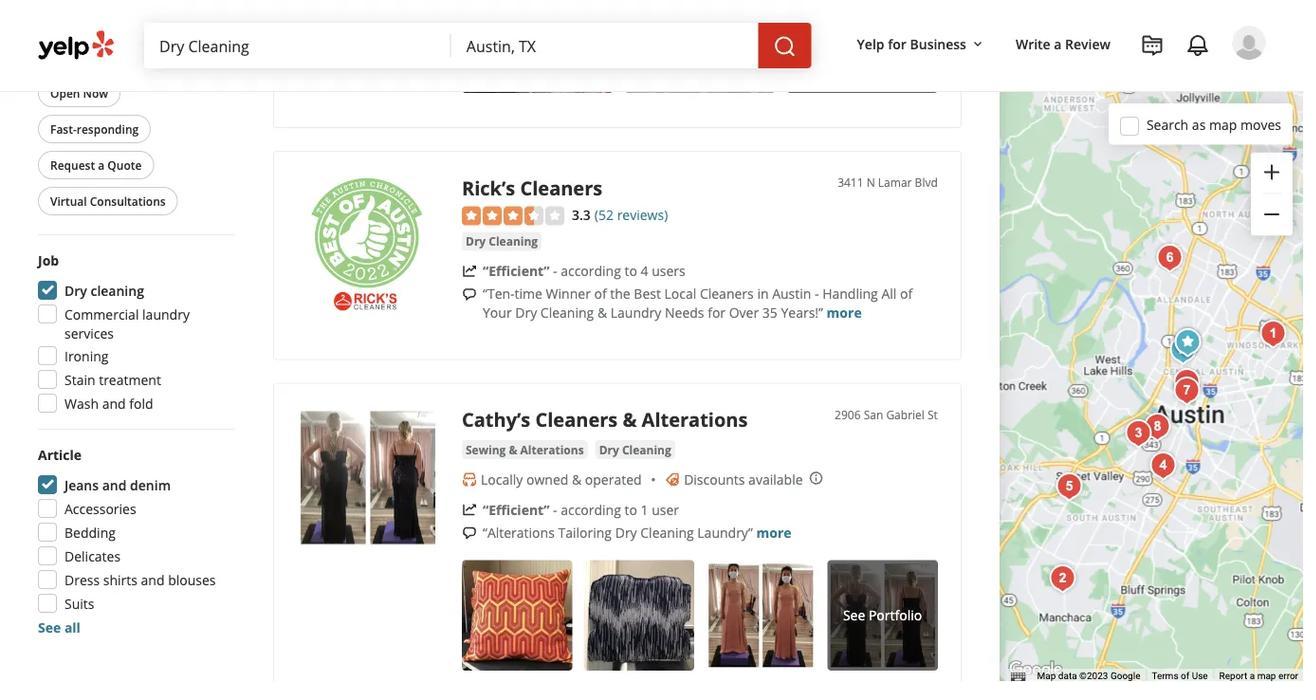 Task type: locate. For each thing, give the bounding box(es) containing it.
dry right •
[[136, 2, 155, 18]]

- inside "ten-time winner of the best local cleaners in austin - handling all of your dry cleaning & laundry needs for over 35 years!"
[[815, 285, 819, 303]]

for left over on the top right
[[708, 304, 726, 322]]

virtual
[[50, 193, 87, 209]]

dry cleaning button down '3.3 star rating' image
[[462, 232, 542, 251]]

search
[[1147, 115, 1189, 134]]

years!"
[[781, 304, 823, 322]]

cleaning right •
[[158, 2, 202, 18]]

1 16 trending v2 image from the top
[[462, 264, 477, 279]]

dry cleaning up operated
[[599, 442, 671, 457]]

1 horizontal spatial rick's cleaners image
[[1169, 323, 1207, 361]]

dry cleaning button for the rightmost the dry cleaning link
[[595, 440, 675, 459]]

ruby a. image
[[1232, 26, 1266, 60]]

2 "efficient" from the top
[[483, 501, 550, 519]]

16 trending v2 image for "efficient" - according to 4 users
[[462, 264, 477, 279]]

dry cleaning down '3.3 star rating' image
[[466, 233, 538, 249]]

of left the
[[594, 285, 607, 303]]

open
[[50, 85, 80, 101]]

user
[[652, 501, 679, 519]]

cleaners up sewing & alterations
[[536, 407, 618, 433]]

dry cleaning for the rightmost the dry cleaning link's 'dry cleaning' button
[[599, 442, 671, 457]]

rick's
[[462, 174, 515, 201]]

to left 4 on the left of the page
[[625, 262, 637, 280]]

0 horizontal spatial a
[[98, 157, 105, 173]]

1 vertical spatial group
[[32, 250, 235, 418]]

cathy's cleaners & alterations image
[[297, 407, 439, 549]]

more link for rick's cleaners
[[827, 304, 862, 322]]

see portfolio
[[823, 8, 902, 26], [843, 606, 922, 624]]

& up operated
[[623, 407, 637, 433]]

more link right laundry"
[[757, 523, 792, 541]]

0 vertical spatial more link
[[827, 304, 862, 322]]

2 vertical spatial a
[[1250, 670, 1255, 682]]

0 vertical spatial group
[[1251, 152, 1293, 236]]

& left laundry on the top
[[598, 304, 607, 322]]

of left "use"
[[1181, 670, 1190, 682]]

1 horizontal spatial dry cleaning
[[599, 442, 671, 457]]

0 vertical spatial to
[[625, 262, 637, 280]]

dry up operated
[[599, 442, 619, 457]]

group containing job
[[32, 250, 235, 418]]

0 horizontal spatial cleaning
[[91, 281, 144, 299]]

0 horizontal spatial none field
[[159, 35, 436, 56]]

0 vertical spatial see portfolio
[[823, 8, 902, 26]]

dry cleaning button up operated
[[595, 440, 675, 459]]

1 horizontal spatial alterations
[[642, 407, 748, 433]]

1 horizontal spatial none field
[[467, 35, 743, 56]]

0 vertical spatial and
[[102, 394, 126, 412]]

cleaning
[[158, 2, 202, 18], [91, 281, 144, 299]]

see portfolio link
[[787, 0, 938, 93], [828, 560, 938, 671]]

cathy's cleaners & alterations image
[[1164, 331, 1202, 369]]

16 speech v2 image
[[462, 287, 477, 302]]

0 horizontal spatial alterations
[[520, 442, 584, 457]]

operated
[[585, 470, 642, 488]]

2 horizontal spatial a
[[1250, 670, 1255, 682]]

cleaning inside "ten-time winner of the best local cleaners in austin - handling all of your dry cleaning & laundry needs for over 35 years!"
[[541, 304, 594, 322]]

group
[[1251, 152, 1293, 236], [32, 250, 235, 418], [32, 445, 235, 637]]

1 vertical spatial dry cleaning
[[599, 442, 671, 457]]

1 vertical spatial map
[[1258, 670, 1276, 682]]

report a map error link
[[1220, 670, 1299, 682]]

0 vertical spatial 16 trending v2 image
[[462, 264, 477, 279]]

dry down time
[[515, 304, 537, 322]]

0 vertical spatial cleaning
[[158, 2, 202, 18]]

- for - according to 4 users
[[553, 262, 557, 280]]

0 vertical spatial alterations
[[642, 407, 748, 433]]

0 vertical spatial "efficient"
[[483, 262, 550, 280]]

2 to from the top
[[625, 501, 637, 519]]

1 horizontal spatial of
[[900, 285, 913, 303]]

1 vertical spatial more
[[757, 523, 792, 541]]

1 vertical spatial for
[[708, 304, 726, 322]]

a inside button
[[98, 157, 105, 173]]

now
[[83, 85, 108, 101]]

projects image
[[1141, 34, 1164, 57]]

1 vertical spatial 16 trending v2 image
[[462, 502, 477, 517]]

more down "handling"
[[827, 304, 862, 322]]

3.3 star rating image
[[462, 206, 564, 225]]

16 trending v2 image up 16 speech v2 image
[[462, 502, 477, 517]]

0 vertical spatial rick's cleaners image
[[1169, 323, 1207, 361]]

0 vertical spatial map
[[1209, 115, 1237, 134]]

1 vertical spatial see portfolio
[[843, 606, 922, 624]]

a right 'report'
[[1250, 670, 1255, 682]]

rick's cleaners image
[[1169, 323, 1207, 361]]

1 vertical spatial alterations
[[520, 442, 584, 457]]

for right yelp at the top of the page
[[888, 35, 907, 53]]

a right write
[[1054, 35, 1062, 53]]

cleaners
[[520, 174, 603, 201], [700, 285, 754, 303], [536, 407, 618, 433]]

& inside button
[[509, 442, 517, 457]]

sewing
[[466, 442, 506, 457]]

2 none field from the left
[[467, 35, 743, 56]]

0 vertical spatial a
[[1054, 35, 1062, 53]]

according up the winner
[[561, 262, 621, 280]]

dress
[[65, 571, 100, 589]]

a
[[1054, 35, 1062, 53], [98, 157, 105, 173], [1250, 670, 1255, 682]]

0 vertical spatial dry cleaning
[[466, 233, 538, 249]]

tailoring
[[558, 523, 612, 541]]

dry cleaning link
[[462, 232, 542, 251], [595, 440, 675, 459]]

- up years!"
[[815, 285, 819, 303]]

& right the owned
[[572, 470, 582, 488]]

0 vertical spatial -
[[553, 262, 557, 280]]

and for jeans
[[102, 476, 127, 494]]

discounts
[[684, 470, 745, 488]]

1 vertical spatial -
[[815, 285, 819, 303]]

of
[[594, 285, 607, 303], [900, 285, 913, 303], [1181, 670, 1190, 682]]

to left 1
[[625, 501, 637, 519]]

user actions element
[[842, 24, 1293, 140]]

see inside group
[[38, 618, 61, 636]]

2 according from the top
[[561, 501, 621, 519]]

(52 reviews) link
[[595, 204, 668, 224]]

2 vertical spatial -
[[553, 501, 557, 519]]

owned
[[526, 470, 569, 488]]

1
[[641, 501, 648, 519]]

virtual consultations button
[[38, 187, 178, 215]]

and for wash
[[102, 394, 126, 412]]

& right sewing
[[509, 442, 517, 457]]

0 vertical spatial dry cleaning button
[[462, 232, 542, 251]]

0 horizontal spatial more link
[[757, 523, 792, 541]]

best
[[634, 285, 661, 303]]

1 vertical spatial more link
[[757, 523, 792, 541]]

more
[[827, 304, 862, 322], [757, 523, 792, 541]]

1 vertical spatial to
[[625, 501, 637, 519]]

request a quote button
[[38, 151, 154, 179]]

and
[[102, 394, 126, 412], [102, 476, 127, 494], [141, 571, 165, 589]]

1 vertical spatial dry cleaning button
[[595, 440, 675, 459]]

for
[[888, 35, 907, 53], [708, 304, 726, 322]]

None search field
[[144, 23, 815, 68]]

to for 4
[[625, 262, 637, 280]]

1 none field from the left
[[159, 35, 436, 56]]

cathy's cleaners & alterations
[[462, 407, 748, 433]]

"ten-
[[483, 285, 515, 303]]

1 horizontal spatial dry cleaning link
[[595, 440, 675, 459]]

fast-
[[50, 121, 77, 137]]

0 horizontal spatial map
[[1209, 115, 1237, 134]]

for inside "ten-time winner of the best local cleaners in austin - handling all of your dry cleaning & laundry needs for over 35 years!"
[[708, 304, 726, 322]]

16 trending v2 image for "efficient" - according to 1 user
[[462, 502, 477, 517]]

none field near
[[467, 35, 743, 56]]

1 to from the top
[[625, 262, 637, 280]]

the
[[610, 285, 631, 303]]

cathy's cleaners & alterations link
[[462, 407, 748, 433]]

0 vertical spatial for
[[888, 35, 907, 53]]

3.3
[[572, 206, 591, 224]]

more link for cathy's cleaners & alterations
[[757, 523, 792, 541]]

request
[[50, 157, 95, 173]]

according up tailoring
[[561, 501, 621, 519]]

1 vertical spatial a
[[98, 157, 105, 173]]

and up accessories on the bottom left of page
[[102, 476, 127, 494]]

"efficient" up "alterations on the bottom of the page
[[483, 501, 550, 519]]

google image
[[1004, 657, 1067, 682]]

sewing & alterations link
[[462, 440, 588, 459]]

1 vertical spatial dry cleaning link
[[595, 440, 675, 459]]

- down locally owned & operated
[[553, 501, 557, 519]]

map right as
[[1209, 115, 1237, 134]]

notifications image
[[1187, 34, 1210, 57]]

as
[[1192, 115, 1206, 134]]

- up the winner
[[553, 262, 557, 280]]

ian's dry cleaning & laundry delivery image
[[1254, 315, 1292, 353]]

1 horizontal spatial cleaning
[[158, 2, 202, 18]]

more link
[[827, 304, 862, 322], [757, 523, 792, 541]]

report a map error
[[1220, 670, 1299, 682]]

1 vertical spatial and
[[102, 476, 127, 494]]

rick's cleaners image
[[1169, 323, 1207, 361], [1120, 415, 1158, 453]]

sewing & alterations button
[[462, 440, 588, 459]]

a left the quote
[[98, 157, 105, 173]]

cleaners up over on the top right
[[700, 285, 754, 303]]

wash
[[65, 394, 99, 412]]

time
[[515, 285, 543, 303]]

according for - according to 4 users
[[561, 262, 621, 280]]

dry cleaning
[[466, 233, 538, 249], [599, 442, 671, 457]]

discounts available
[[684, 470, 803, 488]]

consultations
[[90, 193, 166, 209]]

zoom out image
[[1261, 203, 1284, 226]]

2 vertical spatial cleaners
[[536, 407, 618, 433]]

data
[[1059, 670, 1077, 682]]

16 trending v2 image
[[462, 264, 477, 279], [462, 502, 477, 517]]

0 vertical spatial cleaners
[[520, 174, 603, 201]]

to
[[625, 262, 637, 280], [625, 501, 637, 519]]

group containing article
[[32, 445, 235, 637]]

map
[[1037, 670, 1056, 682]]

1 vertical spatial according
[[561, 501, 621, 519]]

dry down '3.3 star rating' image
[[466, 233, 486, 249]]

0 vertical spatial according
[[561, 262, 621, 280]]

alterations up the owned
[[520, 442, 584, 457]]

according
[[561, 262, 621, 280], [561, 501, 621, 519]]

alterations inside button
[[520, 442, 584, 457]]

map left error
[[1258, 670, 1276, 682]]

dry cleaning link down '3.3 star rating' image
[[462, 232, 542, 251]]

1 horizontal spatial for
[[888, 35, 907, 53]]

cleaners up 3.3 link
[[520, 174, 603, 201]]

2 vertical spatial and
[[141, 571, 165, 589]]

zips cleaners image
[[1051, 468, 1088, 506]]

dry cleaning link up operated
[[595, 440, 675, 459]]

0 vertical spatial more
[[827, 304, 862, 322]]

2 16 trending v2 image from the top
[[462, 502, 477, 517]]

fast-responding
[[50, 121, 139, 137]]

1 horizontal spatial a
[[1054, 35, 1062, 53]]

"efficient" for "efficient" - according to 1 user
[[483, 501, 550, 519]]

san
[[864, 407, 883, 422]]

rick's cleaners image
[[297, 174, 439, 317]]

&
[[598, 304, 607, 322], [623, 407, 637, 433], [509, 442, 517, 457], [572, 470, 582, 488]]

"efficient" up time
[[483, 262, 550, 280]]

cleaning up commercial
[[91, 281, 144, 299]]

1 horizontal spatial more link
[[827, 304, 862, 322]]

1 vertical spatial cleaners
[[700, 285, 754, 303]]

and down stain treatment
[[102, 394, 126, 412]]

blouses
[[168, 571, 216, 589]]

Near text field
[[467, 35, 743, 56]]

0 horizontal spatial more
[[757, 523, 792, 541]]

sewing & alterations
[[466, 442, 584, 457]]

1 horizontal spatial dry cleaning button
[[595, 440, 675, 459]]

terms
[[1152, 670, 1179, 682]]

error
[[1279, 670, 1299, 682]]

2 vertical spatial group
[[32, 445, 235, 637]]

1 vertical spatial see portfolio link
[[828, 560, 938, 671]]

search image
[[774, 35, 796, 58]]

dry up commercial
[[65, 281, 87, 299]]

16 trending v2 image up 16 speech v2 icon
[[462, 264, 477, 279]]

1 "efficient" from the top
[[483, 262, 550, 280]]

0 horizontal spatial rick's cleaners image
[[1120, 415, 1158, 453]]

"efficient"
[[483, 262, 550, 280], [483, 501, 550, 519]]

terms of use
[[1152, 670, 1208, 682]]

alterations up the discounts
[[642, 407, 748, 433]]

press cleaners image
[[1168, 372, 1206, 410]]

cleaning down the winner
[[541, 304, 594, 322]]

business
[[910, 35, 967, 53]]

0 vertical spatial dry cleaning link
[[462, 232, 542, 251]]

1 according from the top
[[561, 262, 621, 280]]

1 vertical spatial "efficient"
[[483, 501, 550, 519]]

and right shirts
[[141, 571, 165, 589]]

(52 reviews)
[[595, 206, 668, 224]]

1 horizontal spatial map
[[1258, 670, 1276, 682]]

responding
[[77, 121, 139, 137]]

yelp
[[857, 35, 885, 53]]

None field
[[159, 35, 436, 56], [467, 35, 743, 56]]

0 horizontal spatial for
[[708, 304, 726, 322]]

all
[[64, 618, 81, 636]]

use
[[1192, 670, 1208, 682]]

info icon image
[[809, 471, 824, 486], [809, 471, 824, 486]]

of right all
[[900, 285, 913, 303]]

in
[[757, 285, 769, 303]]

cleaning
[[489, 233, 538, 249], [541, 304, 594, 322], [622, 442, 671, 457], [641, 523, 694, 541]]

stain
[[65, 370, 95, 388]]

map for error
[[1258, 670, 1276, 682]]

0 horizontal spatial dry cleaning
[[466, 233, 538, 249]]

dry cleaning for 'dry cleaning' button corresponding to leftmost the dry cleaning link
[[466, 233, 538, 249]]

0 horizontal spatial dry cleaning button
[[462, 232, 542, 251]]

map
[[1209, 115, 1237, 134], [1258, 670, 1276, 682]]

more right laundry"
[[757, 523, 792, 541]]

more link down "handling"
[[827, 304, 862, 322]]



Task type: vqa. For each thing, say whether or not it's contained in the screenshot.
leftmost Free estimates LINK
no



Task type: describe. For each thing, give the bounding box(es) containing it.
16 locally owned v2 image
[[462, 472, 477, 487]]

zoom in image
[[1261, 161, 1284, 184]]

all
[[882, 285, 897, 303]]

commercial laundry services
[[65, 305, 190, 342]]

cleaners for cathy's cleaners & alterations
[[536, 407, 618, 433]]

locally owned & operated
[[481, 470, 642, 488]]

the folde image
[[1044, 560, 1082, 598]]

blvd
[[915, 174, 938, 190]]

accessories
[[65, 499, 136, 517]]

jeans
[[65, 476, 99, 494]]

zips cleaners image
[[1139, 408, 1177, 446]]

yelp for business button
[[850, 27, 993, 61]]

featured
[[38, 49, 98, 67]]

quote
[[108, 157, 142, 173]]

handling
[[823, 285, 878, 303]]

needs
[[665, 304, 704, 322]]

local
[[665, 285, 697, 303]]

wash and fold
[[65, 394, 153, 412]]

16 speech v2 image
[[462, 525, 477, 541]]

see all
[[38, 618, 81, 636]]

• dry cleaning
[[126, 2, 202, 18]]

a for request
[[98, 157, 105, 173]]

garnett lewis cleaners image
[[1151, 239, 1189, 277]]

1 vertical spatial rick's cleaners image
[[1120, 415, 1158, 453]]

cleaners for rick's cleaners
[[520, 174, 603, 201]]

4
[[641, 262, 648, 280]]

2 horizontal spatial of
[[1181, 670, 1190, 682]]

"efficient" - according to 1 user
[[483, 501, 679, 519]]

0 horizontal spatial dry cleaning link
[[462, 232, 542, 251]]

ironing
[[65, 347, 109, 365]]

1 vertical spatial cleaning
[[91, 281, 144, 299]]

write a review
[[1016, 35, 1111, 53]]

1 horizontal spatial more
[[827, 304, 862, 322]]

cathy's
[[462, 407, 531, 433]]

dry cleaning
[[65, 281, 144, 299]]

rick's cleaners link
[[462, 174, 603, 201]]

suits
[[65, 594, 94, 612]]

cleaners inside "ten-time winner of the best local cleaners in austin - handling all of your dry cleaning & laundry needs for over 35 years!"
[[700, 285, 754, 303]]

google
[[1111, 670, 1141, 682]]

delicates
[[65, 547, 121, 565]]

report
[[1220, 670, 1248, 682]]

map for moves
[[1209, 115, 1237, 134]]

laundry
[[611, 304, 662, 322]]

reviews)
[[617, 206, 668, 224]]

cleaning down '3.3 star rating' image
[[489, 233, 538, 249]]

open now button
[[38, 79, 121, 107]]

0 horizontal spatial of
[[594, 285, 607, 303]]

write
[[1016, 35, 1051, 53]]

over
[[729, 304, 759, 322]]

commercial
[[65, 305, 139, 323]]

- for - according to 1 user
[[553, 501, 557, 519]]

see all button
[[38, 618, 81, 636]]

gabriel
[[886, 407, 925, 422]]

16 chevron down v2 image
[[970, 37, 986, 52]]

open now
[[50, 85, 108, 101]]

©2023
[[1080, 670, 1108, 682]]

treatment
[[99, 370, 161, 388]]

cleaning down user
[[641, 523, 694, 541]]

moves
[[1241, 115, 1282, 134]]

map region
[[959, 0, 1304, 682]]

article
[[38, 445, 82, 463]]

(52
[[595, 206, 614, 224]]

stain treatment
[[65, 370, 161, 388]]

a for report
[[1250, 670, 1255, 682]]

shirts
[[103, 571, 137, 589]]

jeans and denim
[[65, 476, 171, 494]]

fold
[[129, 394, 153, 412]]

request a quote
[[50, 157, 142, 173]]

job
[[38, 251, 59, 269]]

write a review link
[[1008, 27, 1118, 61]]

according for - according to 1 user
[[561, 501, 621, 519]]

3411 n lamar blvd
[[838, 174, 938, 190]]

"efficient" for "efficient" - according to 4 users
[[483, 262, 550, 280]]

map data ©2023 google
[[1037, 670, 1141, 682]]

dry right tailoring
[[615, 523, 637, 541]]

martinizing dry cleaning image
[[1168, 363, 1206, 401]]

0 vertical spatial portfolio
[[849, 8, 902, 26]]

0 vertical spatial see portfolio link
[[787, 0, 938, 93]]

fast-responding button
[[38, 115, 151, 143]]

your
[[483, 304, 512, 322]]

& inside "ten-time winner of the best local cleaners in austin - handling all of your dry cleaning & laundry needs for over 35 years!"
[[598, 304, 607, 322]]

35
[[763, 304, 778, 322]]

locally
[[481, 470, 523, 488]]

Find text field
[[159, 35, 436, 56]]

terms of use link
[[1152, 670, 1208, 682]]

rick's cleaners
[[462, 174, 603, 201]]

denim
[[130, 476, 171, 494]]

dry inside "ten-time winner of the best local cleaners in austin - handling all of your dry cleaning & laundry needs for over 35 years!"
[[515, 304, 537, 322]]

"alterations
[[483, 523, 555, 541]]

featured group
[[34, 48, 235, 219]]

3411
[[838, 174, 864, 190]]

dry cleaning button for leftmost the dry cleaning link
[[462, 232, 542, 251]]

16 discount available v2 image
[[665, 472, 680, 487]]

a for write
[[1054, 35, 1062, 53]]

keyboard shortcuts image
[[1011, 672, 1026, 682]]

laundry
[[142, 305, 190, 323]]

search as map moves
[[1147, 115, 1282, 134]]

n
[[867, 174, 875, 190]]

cleaning up 16 discount available v2 image
[[622, 442, 671, 457]]

to for 1
[[625, 501, 637, 519]]

none field find
[[159, 35, 436, 56]]

lamar
[[878, 174, 912, 190]]

2906
[[835, 407, 861, 422]]

virtual consultations
[[50, 193, 166, 209]]

for inside button
[[888, 35, 907, 53]]

soco cleaners & alterations image
[[1144, 447, 1182, 485]]

dress shirts and blouses
[[65, 571, 216, 589]]

austin
[[772, 285, 811, 303]]

1 vertical spatial portfolio
[[869, 606, 922, 624]]

3.3 link
[[572, 204, 591, 224]]

st
[[928, 407, 938, 422]]

winner
[[546, 285, 591, 303]]

review
[[1065, 35, 1111, 53]]

available
[[749, 470, 803, 488]]



